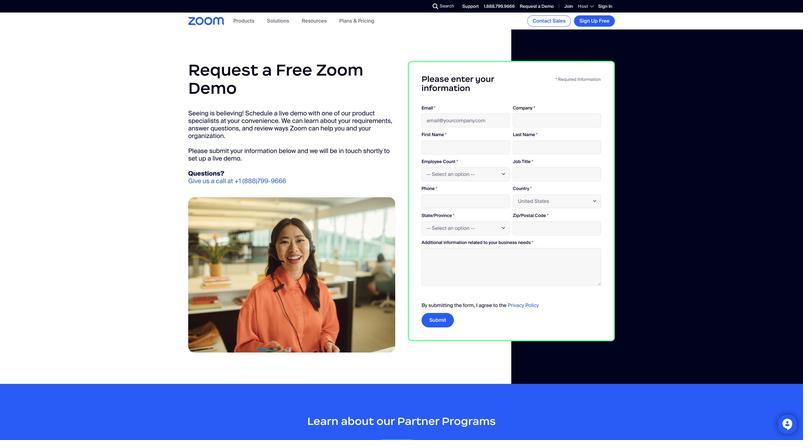 Task type: vqa. For each thing, say whether or not it's contained in the screenshot.
live
yes



Task type: locate. For each thing, give the bounding box(es) containing it.
programs
[[442, 415, 496, 429]]

0 vertical spatial information
[[422, 83, 471, 93]]

email *
[[422, 105, 436, 111]]

1 horizontal spatial about
[[341, 415, 374, 429]]

policy
[[526, 302, 539, 309]]

demo.
[[224, 155, 242, 163]]

0 horizontal spatial request
[[188, 60, 258, 80]]

request
[[520, 3, 537, 9], [188, 60, 258, 80]]

2 vertical spatial information
[[444, 240, 467, 245]]

additional information related to your business needs *
[[422, 240, 534, 245]]

state/province
[[422, 213, 452, 218]]

please enter your information element
[[408, 61, 615, 342]]

please for please submit your information below and we will be in touch shortly to set up a live demo.
[[188, 147, 208, 155]]

name
[[432, 132, 444, 138], [523, 132, 536, 138]]

in
[[339, 147, 344, 155]]

sign for sign up free
[[580, 18, 590, 24]]

1 horizontal spatial live
[[279, 109, 289, 117]]

sign left the up
[[580, 18, 590, 24]]

zoom
[[316, 60, 364, 80], [290, 124, 307, 133]]

1 horizontal spatial the
[[499, 302, 507, 309]]

zoom inside seeing is believing! schedule a live demo with one of our product specialists at your convenience. we can learn about your requirements, answer questions, and review ways zoom can help you and your organization.
[[290, 124, 307, 133]]

* right company
[[534, 105, 536, 111]]

to
[[384, 147, 390, 155], [484, 240, 488, 245], [494, 302, 498, 309]]

the left form,
[[455, 302, 462, 309]]

at inside questions? give us a call at +1 (888)799-9666
[[228, 177, 233, 185]]

2 name from the left
[[523, 132, 536, 138]]

please left enter
[[422, 74, 449, 84]]

demo up "is"
[[188, 78, 237, 98]]

1 horizontal spatial sign
[[599, 3, 608, 9]]

information inside please submit your information below and we will be in touch shortly to set up a live demo.
[[245, 147, 278, 155]]

count
[[443, 159, 456, 165]]

and right you at top left
[[346, 124, 357, 133]]

your right one
[[339, 117, 351, 125]]

request inside request a free zoom demo
[[188, 60, 258, 80]]

name right the 'first' in the top of the page
[[432, 132, 444, 138]]

information down the review
[[245, 147, 278, 155]]

company *
[[513, 105, 536, 111]]

below
[[279, 147, 296, 155]]

sign for sign in
[[599, 3, 608, 9]]

+1
[[235, 177, 241, 185]]

at right "is"
[[221, 117, 226, 125]]

1 vertical spatial please
[[188, 147, 208, 155]]

0 vertical spatial zoom
[[316, 60, 364, 80]]

0 vertical spatial our
[[342, 109, 351, 117]]

solutions
[[267, 18, 289, 24]]

1 vertical spatial at
[[228, 177, 233, 185]]

form,
[[463, 302, 475, 309]]

0 vertical spatial live
[[279, 109, 289, 117]]

can
[[292, 117, 303, 125], [309, 124, 319, 133]]

free inside request a free zoom demo
[[276, 60, 313, 80]]

name right last
[[523, 132, 536, 138]]

free for up
[[599, 18, 610, 24]]

demo
[[290, 109, 307, 117]]

your inside please submit your information below and we will be in touch shortly to set up a live demo.
[[231, 147, 243, 155]]

resources button
[[302, 18, 327, 24]]

1 vertical spatial free
[[276, 60, 313, 80]]

sign left in
[[599, 3, 608, 9]]

search image
[[433, 3, 439, 9]]

your inside please enter your information
[[476, 74, 495, 84]]

required
[[559, 77, 577, 82]]

at inside seeing is believing! schedule a live demo with one of our product specialists at your convenience. we can learn about your requirements, answer questions, and review ways zoom can help you and your organization.
[[221, 117, 226, 125]]

please for please enter your information
[[422, 74, 449, 84]]

help
[[321, 124, 333, 133]]

information left related
[[444, 240, 467, 245]]

1 vertical spatial zoom
[[290, 124, 307, 133]]

can right we
[[292, 117, 303, 125]]

1 horizontal spatial request
[[520, 3, 537, 9]]

0 horizontal spatial sign
[[580, 18, 590, 24]]

please down organization.
[[188, 147, 208, 155]]

request a demo link
[[520, 3, 554, 9]]

1 vertical spatial request
[[188, 60, 258, 80]]

0 horizontal spatial please
[[188, 147, 208, 155]]

0 horizontal spatial our
[[342, 109, 351, 117]]

and left we
[[298, 147, 309, 155]]

believing!
[[216, 109, 244, 117]]

0 horizontal spatial at
[[221, 117, 226, 125]]

to right related
[[484, 240, 488, 245]]

0 horizontal spatial zoom
[[290, 124, 307, 133]]

None text field
[[513, 114, 602, 128], [513, 168, 602, 181], [422, 248, 602, 286], [513, 114, 602, 128], [513, 168, 602, 181], [422, 248, 602, 286]]

2 vertical spatial to
[[494, 302, 498, 309]]

1 horizontal spatial at
[[228, 177, 233, 185]]

can left help
[[309, 124, 319, 133]]

1 vertical spatial information
[[245, 147, 278, 155]]

your right enter
[[476, 74, 495, 84]]

1 name from the left
[[432, 132, 444, 138]]

last name *
[[513, 132, 538, 138]]

0 horizontal spatial about
[[320, 117, 337, 125]]

first
[[422, 132, 431, 138]]

contact
[[533, 18, 552, 24]]

1 horizontal spatial free
[[599, 18, 610, 24]]

your
[[476, 74, 495, 84], [228, 117, 240, 125], [339, 117, 351, 125], [359, 124, 371, 133], [231, 147, 243, 155], [489, 240, 498, 245]]

please inside please submit your information below and we will be in touch shortly to set up a live demo.
[[188, 147, 208, 155]]

your down product
[[359, 124, 371, 133]]

live left demo
[[279, 109, 289, 117]]

a
[[538, 3, 541, 9], [262, 60, 272, 80], [274, 109, 278, 117], [208, 155, 211, 163], [211, 177, 215, 185]]

* right needs on the bottom of the page
[[532, 240, 534, 245]]

to right agree
[[494, 302, 498, 309]]

to right shortly
[[384, 147, 390, 155]]

1 vertical spatial our
[[377, 415, 395, 429]]

phone
[[422, 186, 435, 192]]

contact sales
[[533, 18, 566, 24]]

company
[[513, 105, 533, 111]]

a inside please submit your information below and we will be in touch shortly to set up a live demo.
[[208, 155, 211, 163]]

state/province *
[[422, 213, 455, 218]]

0 vertical spatial demo
[[542, 3, 554, 9]]

country
[[513, 186, 530, 192]]

the left privacy
[[499, 302, 507, 309]]

1 horizontal spatial name
[[523, 132, 536, 138]]

at
[[221, 117, 226, 125], [228, 177, 233, 185]]

1 horizontal spatial and
[[298, 147, 309, 155]]

your left the business
[[489, 240, 498, 245]]

about
[[320, 117, 337, 125], [341, 415, 374, 429]]

up
[[592, 18, 598, 24]]

title
[[522, 159, 531, 165]]

* required information
[[556, 77, 601, 82]]

you
[[335, 124, 345, 133]]

is
[[210, 109, 215, 117]]

about inside seeing is believing! schedule a live demo with one of our product specialists at your convenience. we can learn about your requirements, answer questions, and review ways zoom can help you and your organization.
[[320, 117, 337, 125]]

2 horizontal spatial to
[[494, 302, 498, 309]]

1 vertical spatial sign
[[580, 18, 590, 24]]

1 horizontal spatial zoom
[[316, 60, 364, 80]]

request a free zoom demo
[[188, 60, 364, 98]]

with
[[309, 109, 320, 117]]

free
[[599, 18, 610, 24], [276, 60, 313, 80]]

2 the from the left
[[499, 302, 507, 309]]

email@yourcompany.com text field
[[422, 114, 510, 128]]

* right count
[[457, 159, 458, 165]]

live inside seeing is believing! schedule a live demo with one of our product specialists at your convenience. we can learn about your requirements, answer questions, and review ways zoom can help you and your organization.
[[279, 109, 289, 117]]

specialists
[[188, 117, 219, 125]]

a inside questions? give us a call at +1 (888)799-9666
[[211, 177, 215, 185]]

0 horizontal spatial demo
[[188, 78, 237, 98]]

0 vertical spatial free
[[599, 18, 610, 24]]

None text field
[[422, 141, 510, 155], [513, 141, 602, 155], [422, 195, 510, 208], [513, 222, 602, 235], [422, 141, 510, 155], [513, 141, 602, 155], [422, 195, 510, 208], [513, 222, 602, 235]]

information up email *
[[422, 83, 471, 93]]

0 vertical spatial to
[[384, 147, 390, 155]]

your right submit
[[231, 147, 243, 155]]

please inside please enter your information
[[422, 74, 449, 84]]

0 horizontal spatial name
[[432, 132, 444, 138]]

1.888.799.9666 link
[[484, 3, 515, 9]]

0 vertical spatial about
[[320, 117, 337, 125]]

0 horizontal spatial free
[[276, 60, 313, 80]]

by submitting the form, i agree to the privacy policy
[[422, 302, 539, 309]]

submitting
[[429, 302, 453, 309]]

request for request a demo
[[520, 3, 537, 9]]

1 vertical spatial demo
[[188, 78, 237, 98]]

0 vertical spatial sign
[[599, 3, 608, 9]]

questions?
[[188, 170, 224, 178]]

0 horizontal spatial to
[[384, 147, 390, 155]]

solutions button
[[267, 18, 289, 24]]

zip/postal
[[513, 213, 534, 218]]

please
[[422, 74, 449, 84], [188, 147, 208, 155]]

1.888.799.9666
[[484, 3, 515, 9]]

learn
[[307, 415, 339, 429]]

information inside please enter your information
[[422, 83, 471, 93]]

1 horizontal spatial to
[[484, 240, 488, 245]]

2 horizontal spatial and
[[346, 124, 357, 133]]

0 vertical spatial at
[[221, 117, 226, 125]]

at left +1 in the left top of the page
[[228, 177, 233, 185]]

demo up contact sales
[[542, 3, 554, 9]]

0 horizontal spatial the
[[455, 302, 462, 309]]

None search field
[[410, 1, 435, 11]]

information
[[578, 77, 601, 82]]

enter
[[451, 74, 474, 84]]

live right up
[[213, 155, 222, 163]]

and left the review
[[242, 124, 253, 133]]

0 vertical spatial please
[[422, 74, 449, 84]]

* right phone
[[436, 186, 438, 192]]

privacy
[[508, 302, 525, 309]]

up
[[199, 155, 206, 163]]

0 vertical spatial request
[[520, 3, 537, 9]]

1 vertical spatial live
[[213, 155, 222, 163]]

1 horizontal spatial please
[[422, 74, 449, 84]]

give us a call at +1 (888)799-9666 link
[[188, 177, 286, 185]]

resources
[[302, 18, 327, 24]]

we
[[282, 117, 291, 125]]

0 horizontal spatial live
[[213, 155, 222, 163]]



Task type: describe. For each thing, give the bounding box(es) containing it.
submit button
[[422, 313, 454, 328]]

our inside seeing is believing! schedule a live demo with one of our product specialists at your convenience. we can learn about your requirements, answer questions, and review ways zoom can help you and your organization.
[[342, 109, 351, 117]]

submit
[[430, 317, 447, 324]]

1 the from the left
[[455, 302, 462, 309]]

one
[[322, 109, 333, 117]]

submit
[[209, 147, 229, 155]]

ways
[[275, 124, 289, 133]]

sign up free
[[580, 18, 610, 24]]

and inside please submit your information below and we will be in touch shortly to set up a live demo.
[[298, 147, 309, 155]]

1 vertical spatial about
[[341, 415, 374, 429]]

we
[[310, 147, 318, 155]]

schedule
[[245, 109, 273, 117]]

us
[[203, 177, 210, 185]]

seeing is believing! schedule a live demo with one of our product specialists at your convenience. we can learn about your requirements, answer questions, and review ways zoom can help you and your organization.
[[188, 109, 393, 140]]

* right title
[[532, 159, 534, 165]]

a inside seeing is believing! schedule a live demo with one of our product specialists at your convenience. we can learn about your requirements, answer questions, and review ways zoom can help you and your organization.
[[274, 109, 278, 117]]

demo inside request a free zoom demo
[[188, 78, 237, 98]]

information for enter
[[422, 83, 471, 93]]

please enter your information
[[422, 74, 495, 93]]

sign up free link
[[575, 15, 615, 27]]

to inside please submit your information below and we will be in touch shortly to set up a live demo.
[[384, 147, 390, 155]]

&
[[354, 18, 357, 24]]

sales
[[553, 18, 566, 24]]

* right country at right top
[[531, 186, 532, 192]]

name for last
[[523, 132, 536, 138]]

related
[[468, 240, 483, 245]]

convenience.
[[242, 117, 280, 125]]

answer
[[188, 124, 209, 133]]

request a demo
[[520, 3, 554, 9]]

first name *
[[422, 132, 447, 138]]

product
[[353, 109, 375, 117]]

customer support agent image
[[188, 198, 396, 353]]

review
[[255, 124, 273, 133]]

questions? give us a call at +1 (888)799-9666
[[188, 170, 286, 185]]

will
[[320, 147, 329, 155]]

call
[[216, 177, 226, 185]]

zoom logo image
[[188, 17, 224, 25]]

* right the code
[[547, 213, 549, 218]]

information for submit
[[245, 147, 278, 155]]

shortly
[[364, 147, 383, 155]]

last
[[513, 132, 522, 138]]

products
[[234, 18, 255, 24]]

search
[[440, 3, 455, 9]]

give
[[188, 177, 201, 185]]

employee
[[422, 159, 442, 165]]

* left required
[[556, 77, 557, 82]]

additional
[[422, 240, 443, 245]]

products button
[[234, 18, 255, 24]]

* right email
[[434, 105, 436, 111]]

0 horizontal spatial can
[[292, 117, 303, 125]]

organization.
[[188, 132, 226, 140]]

1 vertical spatial to
[[484, 240, 488, 245]]

name for first
[[432, 132, 444, 138]]

touch
[[346, 147, 362, 155]]

privacy policy link
[[508, 302, 539, 309]]

host button
[[579, 3, 594, 9]]

* right last
[[537, 132, 538, 138]]

email
[[422, 105, 433, 111]]

host
[[579, 3, 589, 9]]

learn about our partner programs
[[307, 415, 496, 429]]

1 horizontal spatial can
[[309, 124, 319, 133]]

code
[[535, 213, 546, 218]]

* right state/province
[[453, 213, 455, 218]]

1 horizontal spatial demo
[[542, 3, 554, 9]]

request for request a free zoom demo
[[188, 60, 258, 80]]

9666
[[271, 177, 286, 185]]

business
[[499, 240, 517, 245]]

job title *
[[513, 159, 534, 165]]

your right "is"
[[228, 117, 240, 125]]

job
[[513, 159, 521, 165]]

live inside please submit your information below and we will be in touch shortly to set up a live demo.
[[213, 155, 222, 163]]

a inside request a free zoom demo
[[262, 60, 272, 80]]

set
[[188, 155, 197, 163]]

requirements,
[[352, 117, 393, 125]]

zip/postal code *
[[513, 213, 549, 218]]

1 horizontal spatial our
[[377, 415, 395, 429]]

support link
[[463, 3, 479, 9]]

seeing
[[188, 109, 209, 117]]

0 horizontal spatial and
[[242, 124, 253, 133]]

contact sales link
[[528, 15, 571, 27]]

by
[[422, 302, 428, 309]]

plans & pricing link
[[340, 18, 375, 24]]

search image
[[433, 3, 439, 9]]

plans & pricing
[[340, 18, 375, 24]]

please submit your information below and we will be in touch shortly to set up a live demo.
[[188, 147, 390, 163]]

request a free zoom demo main content
[[0, 30, 804, 441]]

questions,
[[211, 124, 241, 133]]

sign in
[[599, 3, 613, 9]]

support
[[463, 3, 479, 9]]

free for a
[[276, 60, 313, 80]]

country *
[[513, 186, 532, 192]]

(888)799-
[[243, 177, 271, 185]]

in
[[609, 3, 613, 9]]

* right the 'first' in the top of the page
[[445, 132, 447, 138]]

of
[[334, 109, 340, 117]]

needs
[[518, 240, 531, 245]]

plans
[[340, 18, 352, 24]]

pricing
[[358, 18, 375, 24]]

join link
[[565, 3, 574, 9]]

join
[[565, 3, 574, 9]]

zoom inside request a free zoom demo
[[316, 60, 364, 80]]



